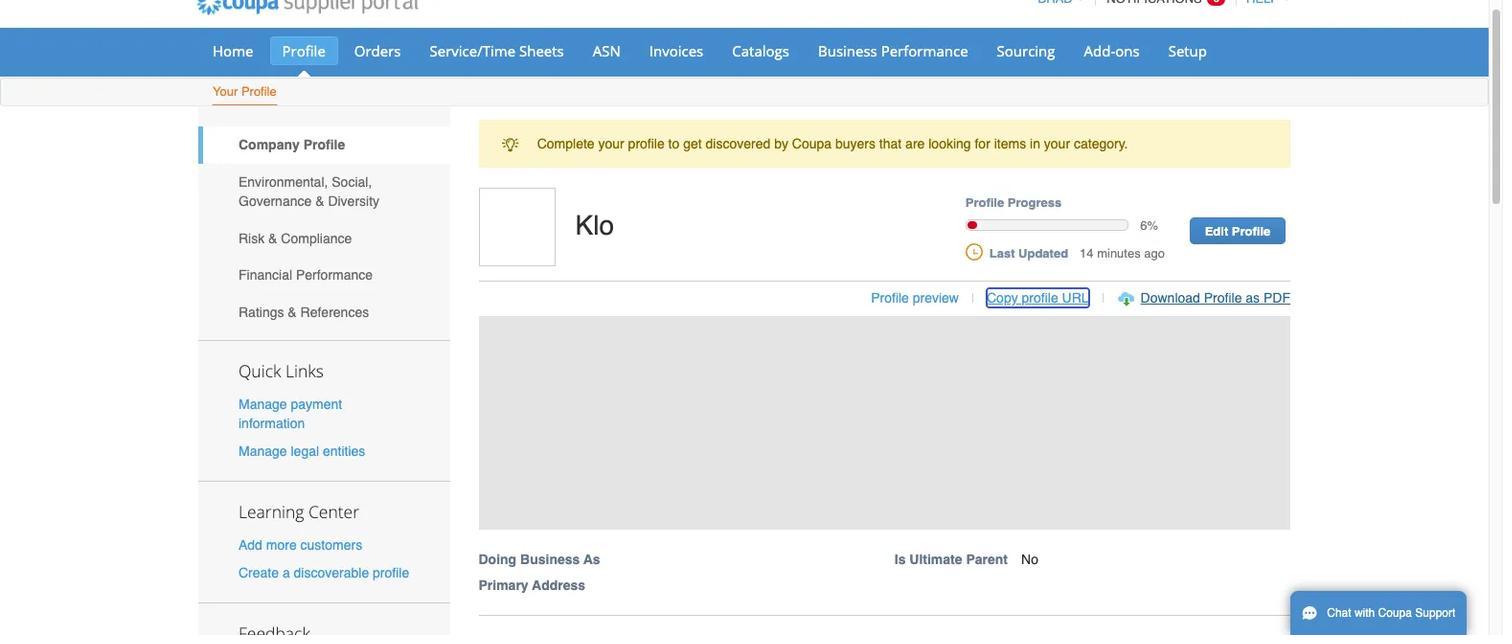Task type: locate. For each thing, give the bounding box(es) containing it.
business right catalogs
[[818, 41, 877, 60]]

more
[[266, 537, 297, 553]]

1 manage from the top
[[239, 396, 287, 412]]

coupa inside button
[[1378, 606, 1412, 620]]

coupa inside alert
[[792, 136, 832, 152]]

risk
[[239, 231, 265, 246]]

customers
[[300, 537, 362, 553]]

0 vertical spatial profile
[[628, 136, 665, 152]]

klo banner
[[472, 188, 1311, 616]]

profile up social,
[[303, 137, 345, 153]]

1 horizontal spatial your
[[1044, 136, 1070, 152]]

manage up the information
[[239, 396, 287, 412]]

home link
[[200, 36, 266, 65]]

edit profile
[[1205, 224, 1271, 239]]

financial performance
[[239, 268, 373, 283]]

profile right your
[[241, 84, 277, 99]]

1 horizontal spatial profile
[[628, 136, 665, 152]]

14
[[1080, 246, 1094, 260]]

1 horizontal spatial &
[[288, 305, 297, 320]]

complete your profile to get discovered by coupa buyers that are looking for items in your category. alert
[[479, 120, 1291, 168]]

create
[[239, 566, 279, 581]]

profile left url at the right of the page
[[1022, 290, 1058, 306]]

manage payment information link
[[239, 396, 342, 431]]

1 vertical spatial coupa
[[1378, 606, 1412, 620]]

performance for business performance
[[881, 41, 968, 60]]

ratings & references link
[[198, 294, 450, 331]]

download profile as pdf
[[1141, 290, 1291, 306]]

primary
[[479, 577, 529, 593]]

add-ons
[[1084, 41, 1140, 60]]

manage
[[239, 396, 287, 412], [239, 444, 287, 459]]

manage legal entities
[[239, 444, 365, 459]]

0 vertical spatial coupa
[[792, 136, 832, 152]]

profile
[[628, 136, 665, 152], [1022, 290, 1058, 306], [373, 566, 409, 581]]

profile left the as
[[1204, 290, 1242, 306]]

& right risk
[[268, 231, 277, 246]]

0 horizontal spatial performance
[[296, 268, 373, 283]]

2 vertical spatial profile
[[373, 566, 409, 581]]

company
[[239, 137, 300, 153]]

2 horizontal spatial profile
[[1022, 290, 1058, 306]]

your profile link
[[212, 80, 278, 105]]

performance up are
[[881, 41, 968, 60]]

items
[[994, 136, 1026, 152]]

& left diversity
[[315, 194, 324, 209]]

profile right edit
[[1232, 224, 1271, 239]]

get
[[683, 136, 702, 152]]

& right ratings
[[288, 305, 297, 320]]

coupa right "with"
[[1378, 606, 1412, 620]]

are
[[905, 136, 925, 152]]

2 horizontal spatial &
[[315, 194, 324, 209]]

orders
[[354, 41, 401, 60]]

diversity
[[328, 194, 379, 209]]

0 vertical spatial &
[[315, 194, 324, 209]]

financial
[[239, 268, 292, 283]]

payment
[[291, 396, 342, 412]]

ago
[[1144, 246, 1165, 260]]

profile right discoverable at left bottom
[[373, 566, 409, 581]]

complete
[[537, 136, 595, 152]]

as
[[583, 551, 600, 567]]

coupa
[[792, 136, 832, 152], [1378, 606, 1412, 620]]

preview
[[913, 290, 959, 306]]

quick
[[239, 359, 281, 382]]

minutes
[[1097, 246, 1141, 260]]

navigation
[[1030, 0, 1291, 17]]

for
[[975, 136, 990, 152]]

add
[[239, 537, 262, 553]]

manage for manage payment information
[[239, 396, 287, 412]]

references
[[300, 305, 369, 320]]

in
[[1030, 136, 1040, 152]]

1 vertical spatial profile
[[1022, 290, 1058, 306]]

business up address
[[520, 551, 580, 567]]

your right 'in'
[[1044, 136, 1070, 152]]

manage payment information
[[239, 396, 342, 431]]

1 horizontal spatial performance
[[881, 41, 968, 60]]

0 vertical spatial business
[[818, 41, 877, 60]]

ultimate
[[910, 551, 962, 567]]

manage down the information
[[239, 444, 287, 459]]

last updated
[[989, 246, 1068, 260]]

1 horizontal spatial coupa
[[1378, 606, 1412, 620]]

0 horizontal spatial coupa
[[792, 136, 832, 152]]

social,
[[332, 174, 372, 190]]

2 vertical spatial &
[[288, 305, 297, 320]]

with
[[1355, 606, 1375, 620]]

compliance
[[281, 231, 352, 246]]

manage inside the manage payment information
[[239, 396, 287, 412]]

sheets
[[519, 41, 564, 60]]

add more customers
[[239, 537, 362, 553]]

home
[[213, 41, 253, 60]]

profile link
[[270, 36, 338, 65]]

& for compliance
[[268, 231, 277, 246]]

environmental, social, governance & diversity link
[[198, 163, 450, 220]]

profile down coupa supplier portal 'image' on the left top of the page
[[282, 41, 326, 60]]

financial performance link
[[198, 257, 450, 294]]

0 horizontal spatial &
[[268, 231, 277, 246]]

1 horizontal spatial business
[[818, 41, 877, 60]]

coupa right 'by'
[[792, 136, 832, 152]]

catalogs
[[732, 41, 789, 60]]

setup
[[1169, 41, 1207, 60]]

business
[[818, 41, 877, 60], [520, 551, 580, 567]]

0 horizontal spatial business
[[520, 551, 580, 567]]

profile preview
[[871, 290, 959, 306]]

learning
[[239, 500, 304, 523]]

download
[[1141, 290, 1200, 306]]

profile left to
[[628, 136, 665, 152]]

1 vertical spatial manage
[[239, 444, 287, 459]]

doing
[[479, 551, 517, 567]]

1 vertical spatial business
[[520, 551, 580, 567]]

that
[[879, 136, 902, 152]]

your right complete
[[598, 136, 624, 152]]

profile inside "complete your profile to get discovered by coupa buyers that are looking for items in your category." alert
[[628, 136, 665, 152]]

is ultimate parent
[[895, 551, 1008, 567]]

& inside environmental, social, governance & diversity
[[315, 194, 324, 209]]

discoverable
[[294, 566, 369, 581]]

copy profile url
[[987, 290, 1089, 306]]

2 your from the left
[[1044, 136, 1070, 152]]

edit profile link
[[1190, 218, 1286, 245]]

0 horizontal spatial your
[[598, 136, 624, 152]]

0 vertical spatial manage
[[239, 396, 287, 412]]

is
[[895, 551, 906, 567]]

add-ons link
[[1072, 36, 1152, 65]]

performance
[[881, 41, 968, 60], [296, 268, 373, 283]]

your profile
[[213, 84, 277, 99]]

0 horizontal spatial profile
[[373, 566, 409, 581]]

0 vertical spatial performance
[[881, 41, 968, 60]]

klo
[[575, 210, 614, 241]]

catalogs link
[[720, 36, 802, 65]]

primary address
[[479, 577, 585, 593]]

coupa supplier portal image
[[184, 0, 431, 28]]

performance up references
[[296, 268, 373, 283]]

profile inside copy profile url button
[[1022, 290, 1058, 306]]

sourcing link
[[984, 36, 1068, 65]]

1 vertical spatial &
[[268, 231, 277, 246]]

your
[[598, 136, 624, 152], [1044, 136, 1070, 152]]

ratings & references
[[239, 305, 369, 320]]

1 vertical spatial performance
[[296, 268, 373, 283]]

2 manage from the top
[[239, 444, 287, 459]]

&
[[315, 194, 324, 209], [268, 231, 277, 246], [288, 305, 297, 320]]



Task type: vqa. For each thing, say whether or not it's contained in the screenshot.
information at the bottom of page
yes



Task type: describe. For each thing, give the bounding box(es) containing it.
chat
[[1327, 606, 1351, 620]]

address
[[532, 577, 585, 593]]

support
[[1415, 606, 1456, 620]]

url
[[1062, 290, 1089, 306]]

environmental, social, governance & diversity
[[239, 174, 379, 209]]

environmental,
[[239, 174, 328, 190]]

create a discoverable profile link
[[239, 566, 409, 581]]

governance
[[239, 194, 312, 209]]

service/time sheets link
[[417, 36, 577, 65]]

copy profile url button
[[987, 288, 1089, 308]]

create a discoverable profile
[[239, 566, 409, 581]]

setup link
[[1156, 36, 1220, 65]]

profile inside "link"
[[1232, 224, 1271, 239]]

asn link
[[580, 36, 633, 65]]

service/time
[[430, 41, 516, 60]]

updated
[[1018, 246, 1068, 260]]

risk & compliance link
[[198, 220, 450, 257]]

performance for financial performance
[[296, 268, 373, 283]]

chat with coupa support
[[1327, 606, 1456, 620]]

profile left progress in the right of the page
[[965, 196, 1004, 210]]

no
[[1021, 551, 1038, 567]]

a
[[283, 566, 290, 581]]

complete your profile to get discovered by coupa buyers that are looking for items in your category.
[[537, 136, 1128, 152]]

background image
[[479, 316, 1291, 529]]

& for references
[[288, 305, 297, 320]]

legal
[[291, 444, 319, 459]]

manage for manage legal entities
[[239, 444, 287, 459]]

pdf
[[1264, 290, 1291, 306]]

edit
[[1205, 224, 1228, 239]]

service/time sheets
[[430, 41, 564, 60]]

profile left preview
[[871, 290, 909, 306]]

profile inside button
[[1204, 290, 1242, 306]]

last
[[989, 246, 1015, 260]]

profile preview link
[[871, 290, 959, 306]]

by
[[774, 136, 788, 152]]

asn
[[593, 41, 621, 60]]

business performance
[[818, 41, 968, 60]]

add more customers link
[[239, 537, 362, 553]]

progress
[[1008, 196, 1062, 210]]

business inside klo banner
[[520, 551, 580, 567]]

profile progress
[[965, 196, 1062, 210]]

orders link
[[342, 36, 413, 65]]

add-
[[1084, 41, 1115, 60]]

looking
[[929, 136, 971, 152]]

chat with coupa support button
[[1291, 591, 1467, 635]]

business performance link
[[806, 36, 981, 65]]

company profile link
[[198, 126, 450, 163]]

parent
[[966, 551, 1008, 567]]

company profile
[[239, 137, 345, 153]]

your
[[213, 84, 238, 99]]

learning center
[[239, 500, 359, 523]]

to
[[668, 136, 680, 152]]

category.
[[1074, 136, 1128, 152]]

sourcing
[[997, 41, 1055, 60]]

1 your from the left
[[598, 136, 624, 152]]

center
[[308, 500, 359, 523]]

download profile as pdf button
[[1141, 288, 1291, 308]]

links
[[285, 359, 324, 382]]

klo image
[[479, 188, 555, 267]]

as
[[1246, 290, 1260, 306]]

manage legal entities link
[[239, 444, 365, 459]]

information
[[239, 415, 305, 431]]

buyers
[[835, 136, 876, 152]]

14 minutes ago
[[1080, 246, 1165, 260]]

quick links
[[239, 359, 324, 382]]



